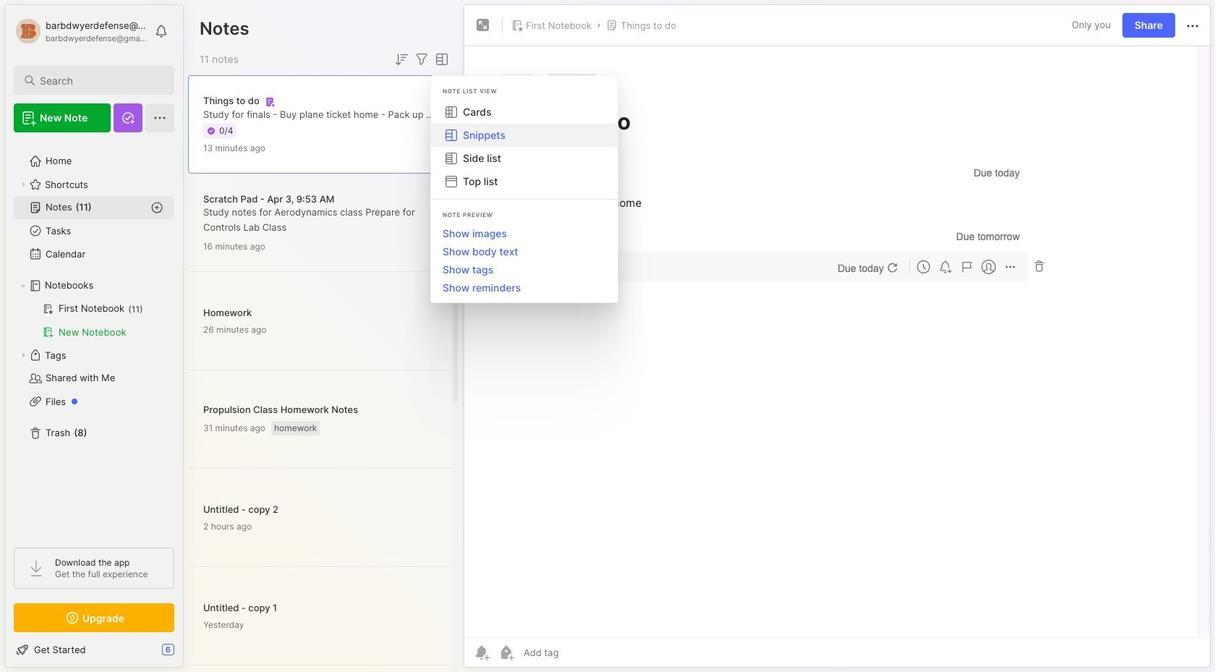 Task type: locate. For each thing, give the bounding box(es) containing it.
None search field
[[40, 72, 161, 89]]

Search text field
[[40, 74, 161, 88]]

0 vertical spatial dropdown list menu
[[431, 101, 618, 193]]

Sort options field
[[393, 51, 410, 68]]

expand note image
[[475, 17, 492, 34]]

expand notebooks image
[[19, 282, 28, 290]]

main element
[[0, 0, 188, 672]]

dropdown list menu
[[431, 101, 618, 193], [431, 224, 618, 297]]

group inside main element
[[14, 297, 174, 344]]

note window element
[[464, 4, 1212, 672]]

More actions field
[[1185, 16, 1202, 35]]

group
[[14, 297, 174, 344]]

Help and Learning task checklist field
[[5, 638, 183, 662]]

tree inside main element
[[5, 141, 183, 535]]

menu item
[[431, 124, 618, 147]]

Add tag field
[[523, 646, 632, 659]]

View options field
[[431, 51, 451, 68]]

tree
[[5, 141, 183, 535]]

1 vertical spatial dropdown list menu
[[431, 224, 618, 297]]



Task type: vqa. For each thing, say whether or not it's contained in the screenshot.
"row group" in the left of the page
no



Task type: describe. For each thing, give the bounding box(es) containing it.
none search field inside main element
[[40, 72, 161, 89]]

Note Editor text field
[[465, 46, 1211, 638]]

add filters image
[[413, 51, 431, 68]]

Account field
[[14, 17, 148, 46]]

1 dropdown list menu from the top
[[431, 101, 618, 193]]

add tag image
[[498, 644, 515, 662]]

expand tags image
[[19, 351, 28, 360]]

2 dropdown list menu from the top
[[431, 224, 618, 297]]

Add filters field
[[413, 51, 431, 68]]

more actions image
[[1185, 17, 1202, 35]]

add a reminder image
[[473, 644, 491, 662]]

click to collapse image
[[183, 646, 194, 663]]



